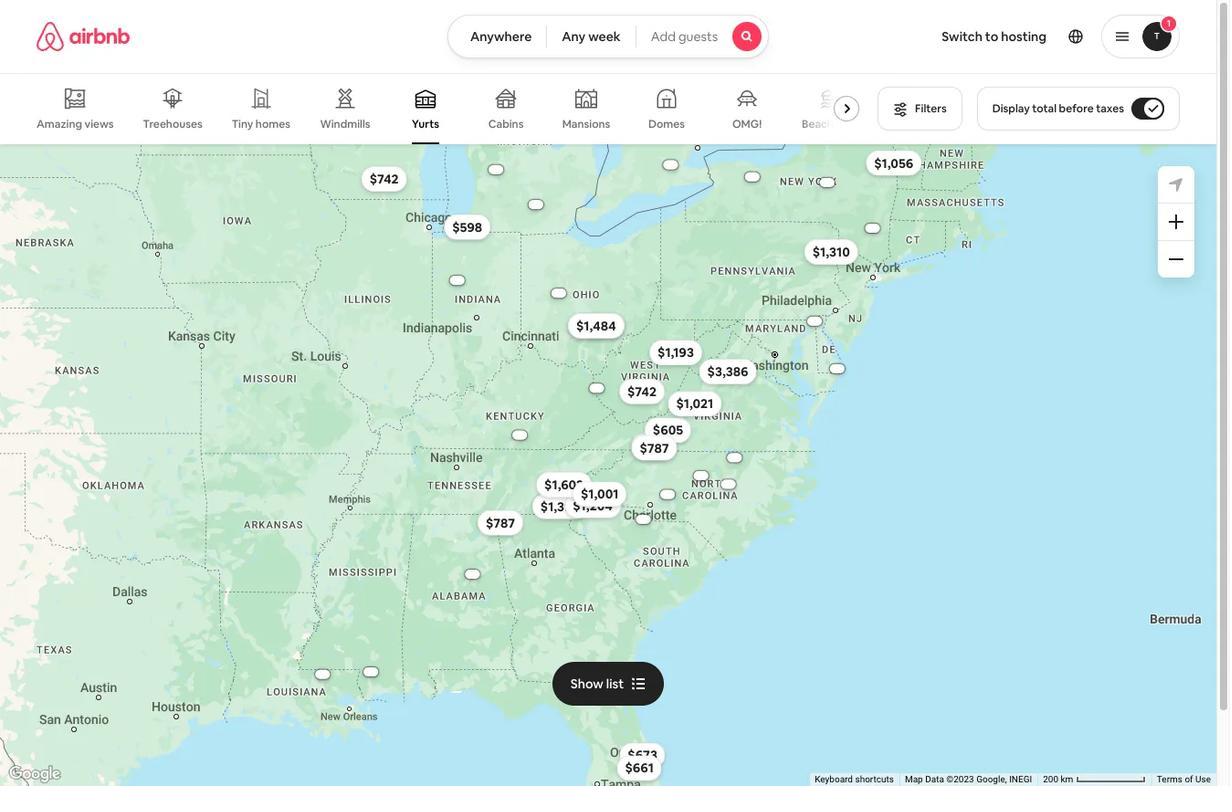 Task type: vqa. For each thing, say whether or not it's contained in the screenshot.
Add to wishlist icon inside the Learn How To Cook & Throw The Ultimate Dumpling Dinner Party group
no



Task type: locate. For each thing, give the bounding box(es) containing it.
1 vertical spatial $787 button
[[478, 510, 524, 536]]

0 horizontal spatial $787 button
[[478, 510, 524, 536]]

$787 down $605
[[640, 440, 669, 456]]

1 $1,484 from the left
[[577, 317, 617, 334]]

$661 button
[[617, 756, 662, 781]]

add guests button
[[636, 15, 770, 58]]

200 km
[[1044, 775, 1076, 785]]

terms
[[1158, 775, 1183, 785]]

group
[[37, 73, 867, 144]]

1 horizontal spatial $742
[[628, 383, 657, 400]]

0 horizontal spatial $787
[[486, 515, 515, 531]]

$1,602 $1,484
[[545, 317, 617, 493]]

$787
[[640, 440, 669, 456], [486, 515, 515, 531]]

1 horizontal spatial $742 button
[[620, 379, 665, 404]]

$742 button
[[362, 166, 407, 191], [620, 379, 665, 404]]

$742 down windmills
[[370, 170, 399, 187]]

0 vertical spatial $787 button
[[632, 435, 678, 461]]

$787 inside the $598 $787
[[486, 515, 515, 531]]

$1,484 inside button
[[577, 317, 616, 334]]

1 horizontal spatial $787 button
[[632, 435, 678, 461]]

2 $1,484 button from the left
[[568, 313, 625, 338]]

any
[[562, 28, 586, 45]]

$605
[[653, 422, 684, 438]]

$1,484
[[577, 317, 617, 334], [577, 317, 616, 334]]

display total before taxes button
[[977, 87, 1181, 131]]

$1,204 button
[[565, 493, 621, 518]]

shortcuts
[[856, 775, 895, 785]]

profile element
[[791, 0, 1181, 73]]

$1,392
[[541, 498, 580, 515]]

list
[[607, 676, 624, 692]]

add guests
[[651, 28, 718, 45]]

filters button
[[878, 87, 963, 131]]

of
[[1186, 775, 1194, 785]]

add
[[651, 28, 676, 45]]

$742 button up $605 "button"
[[620, 379, 665, 404]]

google,
[[977, 775, 1008, 785]]

display total before taxes
[[993, 101, 1125, 116]]

None search field
[[448, 15, 770, 58]]

1 horizontal spatial $787
[[640, 440, 669, 456]]

total
[[1033, 101, 1057, 116]]

show list button
[[553, 662, 664, 706]]

$787 left $1,392 button
[[486, 515, 515, 531]]

$787 button
[[632, 435, 678, 461], [478, 510, 524, 536]]

©2023
[[947, 775, 975, 785]]

0 vertical spatial $787
[[640, 440, 669, 456]]

$1,484 button
[[568, 313, 625, 338], [568, 313, 625, 338]]

$742 button down windmills
[[362, 166, 407, 191]]

$1,602 button
[[537, 472, 592, 498]]

0 vertical spatial $742
[[370, 170, 399, 187]]

google map
showing 108 stays. region
[[0, 144, 1217, 787]]

$598 $787
[[452, 219, 515, 531]]

map data ©2023 google, inegi
[[905, 775, 1033, 785]]

display
[[993, 101, 1031, 116]]

$1,484 inside $1,602 $1,484
[[577, 317, 617, 334]]

2 $1,484 from the left
[[577, 317, 616, 334]]

$742 up $605 "button"
[[628, 383, 657, 400]]

1 vertical spatial $787
[[486, 515, 515, 531]]

show
[[571, 676, 604, 692]]

switch
[[942, 28, 983, 45]]

views
[[85, 117, 114, 131]]

1 vertical spatial $742
[[628, 383, 657, 400]]

$1,392 button
[[533, 494, 588, 519]]

switch to hosting link
[[931, 17, 1058, 56]]

keyboard shortcuts button
[[815, 774, 895, 787]]

200
[[1044, 775, 1059, 785]]

0 horizontal spatial $742
[[370, 170, 399, 187]]

$1,056
[[875, 155, 914, 171]]

200 km button
[[1038, 774, 1152, 787]]

$3,386 button
[[700, 359, 757, 384]]

$1,310 button
[[805, 239, 859, 265]]

$598 button
[[444, 214, 491, 240]]

$673
[[628, 747, 658, 764]]

hosting
[[1002, 28, 1047, 45]]

0 vertical spatial $742 button
[[362, 166, 407, 191]]

$742
[[370, 170, 399, 187], [628, 383, 657, 400]]

google image
[[5, 763, 65, 787]]



Task type: describe. For each thing, give the bounding box(es) containing it.
any week button
[[547, 15, 637, 58]]

week
[[589, 28, 621, 45]]

keyboard
[[815, 775, 853, 785]]

$1,021
[[677, 396, 714, 412]]

anywhere
[[471, 28, 532, 45]]

map
[[905, 775, 924, 785]]

$1,193 button
[[650, 340, 703, 365]]

$719 button
[[632, 434, 676, 459]]

before
[[1060, 101, 1094, 116]]

none search field containing anywhere
[[448, 15, 770, 58]]

$1,310
[[813, 244, 851, 260]]

$661
[[625, 760, 654, 777]]

$742 for the bottommost $742 button
[[628, 383, 657, 400]]

$1,204
[[573, 497, 613, 514]]

0 horizontal spatial $742 button
[[362, 166, 407, 191]]

guests
[[679, 28, 718, 45]]

taxes
[[1097, 101, 1125, 116]]

show list
[[571, 676, 624, 692]]

anywhere button
[[448, 15, 548, 58]]

windmills
[[320, 117, 371, 132]]

any week
[[562, 28, 621, 45]]

$1,602
[[545, 477, 584, 493]]

$1,056 button
[[867, 150, 922, 176]]

$742 for the leftmost $742 button
[[370, 170, 399, 187]]

1 button
[[1102, 15, 1181, 58]]

group containing amazing views
[[37, 73, 867, 144]]

tiny
[[232, 117, 253, 132]]

$1,021 button
[[668, 391, 722, 417]]

$673 button
[[620, 743, 666, 768]]

1
[[1168, 17, 1172, 29]]

to
[[986, 28, 999, 45]]

yurts
[[412, 117, 440, 132]]

$598
[[452, 219, 483, 235]]

$3,386
[[708, 363, 749, 380]]

inegi
[[1010, 775, 1033, 785]]

terms of use
[[1158, 775, 1212, 785]]

beachfront
[[802, 117, 860, 132]]

$1,001
[[581, 486, 619, 502]]

$1,193
[[658, 344, 694, 361]]

switch to hosting
[[942, 28, 1047, 45]]

filters
[[916, 101, 947, 116]]

zoom in image
[[1170, 215, 1184, 229]]

$605 button
[[645, 417, 692, 443]]

1 vertical spatial $742 button
[[620, 379, 665, 404]]

mansions
[[563, 117, 611, 132]]

omg!
[[733, 117, 762, 132]]

$1,001 button
[[573, 481, 627, 507]]

zoom out image
[[1170, 252, 1184, 267]]

amazing
[[37, 117, 82, 131]]

data
[[926, 775, 945, 785]]

terms of use link
[[1158, 775, 1212, 785]]

1 $1,484 button from the left
[[568, 313, 625, 338]]

use
[[1196, 775, 1212, 785]]

homes
[[256, 117, 291, 132]]

keyboard shortcuts
[[815, 775, 895, 785]]

amazing views
[[37, 117, 114, 131]]

domes
[[649, 117, 685, 132]]

cabins
[[489, 117, 524, 132]]

$719
[[640, 438, 668, 455]]

km
[[1061, 775, 1074, 785]]

treehouses
[[143, 117, 203, 132]]

tiny homes
[[232, 117, 291, 132]]



